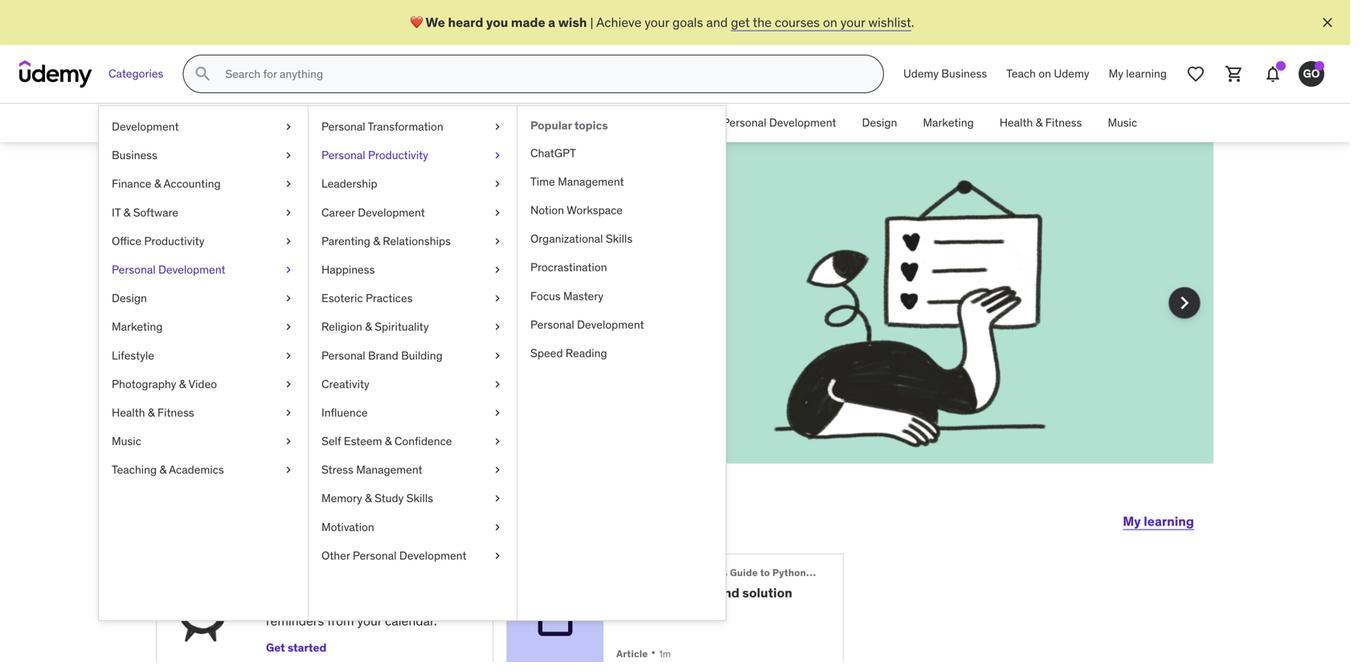 Task type: describe. For each thing, give the bounding box(es) containing it.
xsmall image for marketing
[[282, 319, 295, 335]]

udemy image
[[19, 60, 92, 88]]

xsmall image for music
[[282, 434, 295, 450]]

finance for lifestyle
[[112, 177, 152, 191]]

leadership link
[[309, 170, 517, 198]]

each
[[306, 595, 334, 612]]

0 vertical spatial a
[[549, 14, 556, 30]]

esteem
[[344, 434, 382, 449]]

business link for health & fitness
[[293, 104, 364, 142]]

skills inside the personal productivity element
[[606, 232, 633, 246]]

popular topics
[[531, 118, 608, 133]]

business for lifestyle
[[112, 148, 157, 163]]

xsmall image for personal productivity
[[491, 148, 504, 163]]

it & software link for lifestyle
[[99, 198, 308, 227]]

management for time management
[[558, 174, 624, 189]]

my for the topmost 'my learning' link
[[1109, 67, 1124, 81]]

personal development for lifestyle
[[112, 263, 226, 277]]

achieve
[[597, 14, 642, 30]]

time management
[[531, 174, 624, 189]]

xsmall image for happiness
[[491, 262, 504, 278]]

office productivity for health & fitness
[[604, 116, 697, 130]]

memory & study skills
[[322, 491, 433, 506]]

influence
[[322, 406, 368, 420]]

1 horizontal spatial music link
[[1096, 104, 1151, 142]]

organizational skills
[[531, 232, 633, 246]]

brand
[[368, 348, 399, 363]]

time for time to make it come true.
[[214, 300, 242, 317]]

accounting for health & fitness
[[429, 116, 486, 130]]

time to make it come true.
[[214, 300, 370, 317]]

personal development link for lifestyle
[[99, 256, 308, 284]]

categories
[[109, 67, 164, 81]]

0 vertical spatial you
[[486, 14, 508, 30]]

it & software for lifestyle
[[112, 205, 179, 220]]

software for health & fitness
[[533, 116, 579, 130]]

relationships
[[383, 234, 451, 248]]

go link
[[1293, 55, 1332, 93]]

finance & accounting for health & fitness
[[377, 116, 486, 130]]

11. homework and solution link
[[617, 585, 818, 601]]

memory
[[322, 491, 362, 506]]

get the courses on your wishlist link
[[731, 14, 912, 30]]

parenting & relationships
[[322, 234, 451, 248]]

design link for health & fitness
[[850, 104, 911, 142]]

xsmall image for personal brand building
[[491, 348, 504, 364]]

time for time management
[[531, 174, 555, 189]]

religion & spirituality
[[322, 320, 429, 334]]

adds
[[360, 595, 388, 612]]

creativity
[[322, 377, 370, 391]]

office productivity link for lifestyle
[[99, 227, 308, 256]]

learning,
[[289, 502, 406, 535]]

carousel element
[[137, 142, 1214, 503]]

take
[[284, 318, 310, 335]]

personal inside 'link'
[[322, 148, 366, 163]]

wish
[[559, 14, 587, 30]]

chatgpt link
[[518, 139, 726, 168]]

1 udemy from the left
[[904, 67, 939, 81]]

esoteric practices
[[322, 291, 413, 306]]

self
[[322, 434, 341, 449]]

0 vertical spatial health
[[1000, 116, 1034, 130]]

procrastination
[[531, 260, 607, 275]]

udemy business link
[[894, 55, 997, 93]]

0 horizontal spatial health & fitness link
[[99, 399, 308, 427]]

you have alerts image
[[1316, 61, 1325, 71]]

personal transformation
[[322, 119, 444, 134]]

academics
[[169, 463, 224, 477]]

leadership
[[322, 177, 378, 191]]

marketing link for lifestyle
[[99, 313, 308, 342]]

2 horizontal spatial the
[[753, 14, 772, 30]]

xsmall image for self esteem & confidence
[[491, 434, 504, 450]]

reading
[[566, 346, 608, 361]]

music for bottommost music link
[[112, 434, 141, 449]]

|
[[590, 14, 594, 30]]

and inside the ultimate beginners guide to python programming 11. homework and solution
[[717, 585, 740, 601]]

memory & study skills link
[[309, 485, 517, 513]]

2 udemy from the left
[[1055, 67, 1090, 81]]

personal transformation link
[[309, 113, 517, 141]]

my for the bottommost 'my learning' link
[[1124, 513, 1142, 530]]

11.
[[617, 585, 632, 601]]

happiness
[[322, 263, 375, 277]]

personal development inside the personal productivity element
[[531, 318, 645, 332]]

get the courses on your wishlist
[[214, 300, 506, 335]]

teaching & academics
[[112, 463, 224, 477]]

skills inside 'link'
[[407, 491, 433, 506]]

confidence
[[395, 434, 452, 449]]

schedule
[[266, 571, 324, 587]]

learn
[[373, 571, 404, 587]]

0 vertical spatial my learning link
[[1100, 55, 1177, 93]]

gary
[[411, 502, 476, 535]]

self esteem & confidence
[[322, 434, 452, 449]]

personal productivity
[[322, 148, 429, 163]]

my learning for the topmost 'my learning' link
[[1109, 67, 1168, 81]]

focus mastery link
[[518, 282, 726, 311]]

organizational skills link
[[518, 225, 726, 253]]

article • 1m
[[617, 645, 671, 661]]

1 vertical spatial music link
[[99, 427, 308, 456]]

finance for health & fitness
[[377, 116, 417, 130]]

up.
[[391, 595, 409, 612]]

xsmall image for development
[[282, 119, 295, 135]]

1 vertical spatial my learning link
[[1124, 503, 1195, 541]]

development inside the personal productivity element
[[577, 318, 645, 332]]

1 horizontal spatial on
[[823, 14, 838, 30]]

office productivity link for health & fitness
[[592, 104, 710, 142]]

xsmall image for memory & study skills
[[491, 491, 504, 507]]

0 vertical spatial and
[[707, 14, 728, 30]]

office for health & fitness
[[604, 116, 634, 130]]

close image
[[1320, 14, 1336, 31]]

my learning for the bottommost 'my learning' link
[[1124, 513, 1195, 530]]

development link
[[99, 113, 308, 141]]

notifications image
[[1264, 64, 1283, 84]]

motivation
[[322, 520, 375, 535]]

get started
[[266, 641, 327, 656]]

self esteem & confidence link
[[309, 427, 517, 456]]

motivation link
[[309, 513, 517, 542]]

goals
[[673, 14, 704, 30]]

it & software link for health & fitness
[[499, 104, 592, 142]]

development inside development link
[[112, 119, 179, 134]]

Search for anything text field
[[222, 60, 864, 88]]

personal brand building link
[[309, 342, 517, 370]]

to inside carousel element
[[245, 300, 257, 317]]

spirituality
[[375, 320, 429, 334]]

1 vertical spatial health
[[112, 406, 145, 420]]

article
[[617, 648, 648, 661]]

get inside the schedule time to learn a little each day adds up. get reminders from your calendar.
[[412, 595, 433, 612]]

0 horizontal spatial the
[[312, 318, 331, 335]]

xsmall image for photography & video
[[282, 377, 295, 392]]

homework
[[635, 585, 714, 601]]

1m
[[659, 648, 671, 661]]

notion workspace
[[531, 203, 623, 217]]

xsmall image for personal development
[[282, 262, 295, 278]]

xsmall image for religion & spirituality
[[491, 319, 504, 335]]

1 horizontal spatial health & fitness link
[[987, 104, 1096, 142]]

personal development for health & fitness
[[723, 116, 837, 130]]

2 horizontal spatial on
[[1039, 67, 1052, 81]]

video
[[189, 377, 217, 391]]

guide
[[730, 567, 758, 579]]

teaching
[[112, 463, 157, 477]]

marketing for health & fitness
[[924, 116, 974, 130]]

health & fitness for leftmost health & fitness 'link'
[[112, 406, 194, 420]]

stress
[[322, 463, 354, 477]]

xsmall image for health & fitness
[[282, 405, 295, 421]]

development inside other personal development link
[[400, 549, 467, 563]]

xsmall image for influence
[[491, 405, 504, 421]]

goals.
[[459, 318, 493, 335]]

submit search image
[[193, 64, 213, 84]]

get for started
[[266, 641, 285, 656]]

popular
[[531, 118, 572, 133]]

the inside get the courses on your wishlist
[[393, 300, 412, 317]]

xsmall image for design
[[282, 291, 295, 306]]

practices
[[366, 291, 413, 306]]

music for right music link
[[1108, 116, 1138, 130]]

xsmall image for other personal development
[[491, 548, 504, 564]]

it
[[294, 300, 302, 317]]



Task type: locate. For each thing, give the bounding box(es) containing it.
0 horizontal spatial health & fitness
[[112, 406, 194, 420]]

xsmall image inside self esteem & confidence link
[[491, 434, 504, 450]]

xsmall image inside the personal development 'link'
[[282, 262, 295, 278]]

toward
[[388, 318, 428, 335]]

the down come
[[312, 318, 331, 335]]

1 horizontal spatial productivity
[[368, 148, 429, 163]]

teaching & academics link
[[99, 456, 308, 485]]

teach
[[1007, 67, 1037, 81]]

step
[[360, 318, 385, 335]]

finance & accounting for lifestyle
[[112, 177, 221, 191]]

finance & accounting link down development link
[[99, 170, 308, 198]]

xsmall image for personal transformation
[[491, 119, 504, 135]]

health & fitness for rightmost health & fitness 'link'
[[1000, 116, 1083, 130]]

0 vertical spatial finance & accounting link
[[364, 104, 499, 142]]

workspace
[[567, 203, 623, 217]]

productivity up chatgpt link
[[637, 116, 697, 130]]

xsmall image
[[282, 148, 295, 163], [282, 176, 295, 192], [491, 176, 504, 192], [282, 205, 295, 221], [491, 205, 504, 221], [282, 233, 295, 249], [491, 233, 504, 249], [282, 262, 295, 278], [491, 291, 504, 306], [491, 319, 504, 335], [282, 348, 295, 364], [491, 348, 504, 364], [491, 434, 504, 450], [282, 462, 295, 478], [491, 462, 504, 478], [491, 520, 504, 535], [491, 548, 504, 564]]

your up the goals.
[[481, 300, 506, 317]]

health & fitness down 'photography'
[[112, 406, 194, 420]]

and inside carousel element
[[260, 318, 281, 335]]

udemy down .
[[904, 67, 939, 81]]

1 unread notification image
[[1277, 61, 1287, 71]]

business for health & fitness
[[306, 116, 352, 130]]

it & software for health & fitness
[[512, 116, 579, 130]]

xsmall image for motivation
[[491, 520, 504, 535]]

other personal development link
[[309, 542, 517, 571]]

0 horizontal spatial on
[[464, 300, 478, 317]]

1 horizontal spatial design
[[863, 116, 898, 130]]

1 vertical spatial on
[[1039, 67, 1052, 81]]

design link for lifestyle
[[99, 284, 308, 313]]

xsmall image for creativity
[[491, 377, 504, 392]]

make
[[344, 212, 432, 254], [260, 300, 291, 317]]

xsmall image inside other personal development link
[[491, 548, 504, 564]]

to
[[245, 300, 257, 317], [761, 567, 771, 579], [357, 571, 370, 587]]

you left made
[[486, 14, 508, 30]]

my learning
[[1109, 67, 1168, 81], [1124, 513, 1195, 530]]

1 horizontal spatial office productivity
[[604, 116, 697, 130]]

❤️
[[410, 14, 423, 30]]

parenting & relationships link
[[309, 227, 517, 256]]

software for lifestyle
[[133, 205, 179, 220]]

0 horizontal spatial skills
[[407, 491, 433, 506]]

1 vertical spatial office productivity
[[112, 234, 205, 248]]

1 horizontal spatial music
[[1108, 116, 1138, 130]]

xsmall image inside influence link
[[491, 405, 504, 421]]

transformation
[[368, 119, 444, 134]]

time down wish?
[[214, 300, 242, 317]]

wishlist inside get the courses on your wishlist
[[214, 318, 257, 335]]

xsmall image inside personal transformation link
[[491, 119, 504, 135]]

career development
[[322, 205, 425, 220]]

a left wish
[[549, 14, 556, 30]]

1 vertical spatial my learning
[[1124, 513, 1195, 530]]

1 horizontal spatial design link
[[850, 104, 911, 142]]

lifestyle link
[[99, 342, 308, 370]]

xsmall image inside office productivity link
[[282, 233, 295, 249]]

xsmall image inside teaching & academics link
[[282, 462, 295, 478]]

marketing up the lifestyle
[[112, 320, 163, 334]]

xsmall image for career development
[[491, 205, 504, 221]]

personal brand building
[[322, 348, 443, 363]]

0 horizontal spatial music
[[112, 434, 141, 449]]

get up and take the first step toward your goals.
[[370, 300, 391, 317]]

0 vertical spatial office productivity link
[[592, 104, 710, 142]]

1 horizontal spatial time
[[531, 174, 555, 189]]

it for health & fitness
[[512, 116, 521, 130]]

1 horizontal spatial finance & accounting
[[377, 116, 486, 130]]

finance & accounting down development link
[[112, 177, 221, 191]]

get left started
[[266, 641, 285, 656]]

your left .
[[841, 14, 866, 30]]

esoteric practices link
[[309, 284, 517, 313]]

photography & video
[[112, 377, 217, 391]]

your down adds
[[357, 613, 382, 630]]

1 horizontal spatial wishlist
[[869, 14, 912, 30]]

office
[[604, 116, 634, 130], [112, 234, 142, 248]]

finance & accounting link for health & fitness
[[364, 104, 499, 142]]

learning for the bottommost 'my learning' link
[[1144, 513, 1195, 530]]

1 vertical spatial music
[[112, 434, 141, 449]]

0 horizontal spatial design
[[112, 291, 147, 306]]

creativity link
[[309, 370, 517, 399]]

mastery
[[564, 289, 604, 303]]

1 horizontal spatial finance
[[377, 116, 417, 130]]

get started button
[[266, 637, 327, 660]]

1 vertical spatial fitness
[[158, 406, 194, 420]]

to inside the schedule time to learn a little each day adds up. get reminders from your calendar.
[[357, 571, 370, 587]]

shopping cart with 0 items image
[[1225, 64, 1245, 84]]

marketing for lifestyle
[[112, 320, 163, 334]]

fitness for leftmost health & fitness 'link'
[[158, 406, 194, 420]]

development
[[770, 116, 837, 130], [112, 119, 179, 134], [358, 205, 425, 220], [158, 263, 226, 277], [577, 318, 645, 332], [400, 549, 467, 563]]

fitness for rightmost health & fitness 'link'
[[1046, 116, 1083, 130]]

1 vertical spatial it & software link
[[99, 198, 308, 227]]

1 vertical spatial design link
[[99, 284, 308, 313]]

1 horizontal spatial accounting
[[429, 116, 486, 130]]

xsmall image inside music link
[[282, 434, 295, 450]]

xsmall image inside stress management link
[[491, 462, 504, 478]]

personal development link
[[710, 104, 850, 142], [99, 256, 308, 284], [518, 311, 726, 339]]

the
[[617, 567, 634, 579]]

2 vertical spatial business
[[112, 148, 157, 163]]

1 vertical spatial management
[[356, 463, 423, 477]]

0 vertical spatial wishlist
[[869, 14, 912, 30]]

did you make a wish?
[[214, 212, 458, 294]]

it & software link
[[499, 104, 592, 142], [99, 198, 308, 227]]

0 horizontal spatial to
[[245, 300, 257, 317]]

music
[[1108, 116, 1138, 130], [112, 434, 141, 449]]

0 vertical spatial get
[[370, 300, 391, 317]]

esoteric
[[322, 291, 363, 306]]

wishlist up the udemy business
[[869, 14, 912, 30]]

0 horizontal spatial you
[[279, 212, 337, 254]]

wishlist image
[[1187, 64, 1206, 84]]

1 horizontal spatial business
[[306, 116, 352, 130]]

make for to
[[260, 300, 291, 317]]

0 vertical spatial it & software
[[512, 116, 579, 130]]

design for health & fitness
[[863, 116, 898, 130]]

xsmall image inside creativity link
[[491, 377, 504, 392]]

skills
[[606, 232, 633, 246], [407, 491, 433, 506]]

1 vertical spatial office
[[112, 234, 142, 248]]

business link for lifestyle
[[99, 141, 308, 170]]

building
[[401, 348, 443, 363]]

health & fitness link down teach on udemy link
[[987, 104, 1096, 142]]

0 vertical spatial it
[[512, 116, 521, 130]]

1 horizontal spatial health
[[1000, 116, 1034, 130]]

learning for the topmost 'my learning' link
[[1127, 67, 1168, 81]]

0 vertical spatial music
[[1108, 116, 1138, 130]]

next image
[[1172, 290, 1198, 316]]

productivity down transformation
[[368, 148, 429, 163]]

1 horizontal spatial fitness
[[1046, 116, 1083, 130]]

make for you
[[344, 212, 432, 254]]

0 vertical spatial courses
[[775, 14, 820, 30]]

0 vertical spatial personal development
[[723, 116, 837, 130]]

productivity for lifestyle
[[144, 234, 205, 248]]

xsmall image inside it & software link
[[282, 205, 295, 221]]

skills down notion workspace link
[[606, 232, 633, 246]]

the up spirituality
[[393, 300, 412, 317]]

0 horizontal spatial office productivity link
[[99, 227, 308, 256]]

1 vertical spatial you
[[279, 212, 337, 254]]

beginners
[[680, 567, 728, 579]]

xsmall image inside esoteric practices link
[[491, 291, 504, 306]]

productivity inside 'link'
[[368, 148, 429, 163]]

stress management link
[[309, 456, 517, 485]]

accounting down development link
[[164, 177, 221, 191]]

0 horizontal spatial management
[[356, 463, 423, 477]]

day
[[337, 595, 357, 612]]

accounting up personal productivity 'link'
[[429, 116, 486, 130]]

0 horizontal spatial accounting
[[164, 177, 221, 191]]

xsmall image for parenting & relationships
[[491, 233, 504, 249]]

and left take
[[260, 318, 281, 335]]

marketing down the udemy business link
[[924, 116, 974, 130]]

0 horizontal spatial it & software
[[112, 205, 179, 220]]

xsmall image inside career development link
[[491, 205, 504, 221]]

come
[[305, 300, 337, 317]]

speed reading link
[[518, 339, 726, 368]]

let's
[[156, 502, 217, 535]]

music link
[[1096, 104, 1151, 142], [99, 427, 308, 456]]

finance & accounting link
[[364, 104, 499, 142], [99, 170, 308, 198]]

xsmall image inside health & fitness 'link'
[[282, 405, 295, 421]]

time management link
[[518, 168, 726, 196]]

teach on udemy
[[1007, 67, 1090, 81]]

little
[[277, 595, 303, 612]]

focus mastery
[[531, 289, 604, 303]]

your left the goals.
[[431, 318, 456, 335]]

xsmall image inside 'motivation' link
[[491, 520, 504, 535]]

0 horizontal spatial software
[[133, 205, 179, 220]]

skills down stress management link
[[407, 491, 433, 506]]

organizational
[[531, 232, 603, 246]]

0 vertical spatial business
[[942, 67, 988, 81]]

get
[[731, 14, 750, 30]]

xsmall image inside development link
[[282, 119, 295, 135]]

accounting for lifestyle
[[164, 177, 221, 191]]

xsmall image inside personal brand building link
[[491, 348, 504, 364]]

true.
[[340, 300, 366, 317]]

1 vertical spatial personal development
[[112, 263, 226, 277]]

xsmall image inside photography & video link
[[282, 377, 295, 392]]

it & software
[[512, 116, 579, 130], [112, 205, 179, 220]]

your inside the schedule time to learn a little each day adds up. get reminders from your calendar.
[[357, 613, 382, 630]]

wishlist up "lifestyle" link
[[214, 318, 257, 335]]

to right time
[[357, 571, 370, 587]]

made
[[511, 14, 546, 30]]

0 horizontal spatial courses
[[415, 300, 461, 317]]

❤️   we heard you made a wish | achieve your goals and get the courses on your wishlist .
[[410, 14, 915, 30]]

finance & accounting up personal productivity 'link'
[[377, 116, 486, 130]]

xsmall image inside personal productivity 'link'
[[491, 148, 504, 163]]

xsmall image inside "lifestyle" link
[[282, 348, 295, 364]]

heard
[[448, 14, 484, 30]]

business down development link
[[112, 148, 157, 163]]

categories button
[[99, 55, 173, 93]]

get up calendar. in the left of the page
[[412, 595, 433, 612]]

finance & accounting link up leadership link
[[364, 104, 499, 142]]

1 vertical spatial accounting
[[164, 177, 221, 191]]

0 vertical spatial office
[[604, 116, 634, 130]]

happiness link
[[309, 256, 517, 284]]

marketing link down the udemy business link
[[911, 104, 987, 142]]

to down wish?
[[245, 300, 257, 317]]

0 horizontal spatial finance
[[112, 177, 152, 191]]

management for stress management
[[356, 463, 423, 477]]

marketing link for health & fitness
[[911, 104, 987, 142]]

xsmall image for lifestyle
[[282, 348, 295, 364]]

courses up toward
[[415, 300, 461, 317]]

1 horizontal spatial you
[[486, 14, 508, 30]]

health & fitness link down video
[[99, 399, 308, 427]]

my learning link
[[1100, 55, 1177, 93], [1124, 503, 1195, 541]]

python
[[773, 567, 807, 579]]

personal development link inside the personal productivity element
[[518, 311, 726, 339]]

it for lifestyle
[[112, 205, 121, 220]]

management up study
[[356, 463, 423, 477]]

get for the
[[370, 300, 391, 317]]

notion workspace link
[[518, 196, 726, 225]]

business
[[942, 67, 988, 81], [306, 116, 352, 130], [112, 148, 157, 163]]

xsmall image inside parenting & relationships link
[[491, 233, 504, 249]]

finance & accounting link for lifestyle
[[99, 170, 308, 198]]

courses inside get the courses on your wishlist
[[415, 300, 461, 317]]

0 vertical spatial design
[[863, 116, 898, 130]]

photography
[[112, 377, 176, 391]]

xsmall image for esoteric practices
[[491, 291, 504, 306]]

your left 'goals'
[[645, 14, 670, 30]]

office productivity for lifestyle
[[112, 234, 205, 248]]

get
[[370, 300, 391, 317], [412, 595, 433, 612], [266, 641, 285, 656]]

go
[[1304, 66, 1321, 81]]

time
[[327, 571, 355, 587]]

a up happiness link
[[439, 212, 458, 254]]

office for lifestyle
[[112, 234, 142, 248]]

topics
[[575, 118, 608, 133]]

productivity for health & fitness
[[637, 116, 697, 130]]

1 horizontal spatial office productivity link
[[592, 104, 710, 142]]

teach on udemy link
[[997, 55, 1100, 93]]

get inside "button"
[[266, 641, 285, 656]]

productivity left did
[[144, 234, 205, 248]]

time
[[531, 174, 555, 189], [214, 300, 242, 317]]

1 vertical spatial marketing
[[112, 320, 163, 334]]

make inside did you make a wish?
[[344, 212, 432, 254]]

•
[[651, 645, 656, 661]]

0 horizontal spatial udemy
[[904, 67, 939, 81]]

2 vertical spatial get
[[266, 641, 285, 656]]

1 vertical spatial a
[[439, 212, 458, 254]]

1 horizontal spatial finance & accounting link
[[364, 104, 499, 142]]

0 vertical spatial it & software link
[[499, 104, 592, 142]]

health & fitness down teach on udemy link
[[1000, 116, 1083, 130]]

0 vertical spatial design link
[[850, 104, 911, 142]]

development inside career development link
[[358, 205, 425, 220]]

2 horizontal spatial business
[[942, 67, 988, 81]]

you inside did you make a wish?
[[279, 212, 337, 254]]

religion
[[322, 320, 363, 334]]

office productivity link
[[592, 104, 710, 142], [99, 227, 308, 256]]

xsmall image inside memory & study skills 'link'
[[491, 491, 504, 507]]

let's start learning, gary
[[156, 502, 476, 535]]

and left get on the top right of page
[[707, 14, 728, 30]]

udemy right teach
[[1055, 67, 1090, 81]]

xsmall image
[[282, 119, 295, 135], [491, 119, 504, 135], [491, 148, 504, 163], [491, 262, 504, 278], [282, 291, 295, 306], [282, 319, 295, 335], [282, 377, 295, 392], [491, 377, 504, 392], [282, 405, 295, 421], [491, 405, 504, 421], [282, 434, 295, 450], [491, 491, 504, 507]]

2 vertical spatial on
[[464, 300, 478, 317]]

stress management
[[322, 463, 423, 477]]

time up notion
[[531, 174, 555, 189]]

health down 'photography'
[[112, 406, 145, 420]]

1 horizontal spatial it & software
[[512, 116, 579, 130]]

0 vertical spatial marketing link
[[911, 104, 987, 142]]

2 horizontal spatial get
[[412, 595, 433, 612]]

other personal development
[[322, 549, 467, 563]]

and down guide
[[717, 585, 740, 601]]

1 horizontal spatial it & software link
[[499, 104, 592, 142]]

design for lifestyle
[[112, 291, 147, 306]]

1 vertical spatial my
[[1124, 513, 1142, 530]]

1 horizontal spatial marketing link
[[911, 104, 987, 142]]

xsmall image inside leadership link
[[491, 176, 504, 192]]

learning
[[1127, 67, 1168, 81], [1144, 513, 1195, 530]]

xsmall image for stress management
[[491, 462, 504, 478]]

your
[[645, 14, 670, 30], [841, 14, 866, 30], [481, 300, 506, 317], [431, 318, 456, 335], [357, 613, 382, 630]]

0 vertical spatial my learning
[[1109, 67, 1168, 81]]

xsmall image for leadership
[[491, 176, 504, 192]]

0 vertical spatial finance & accounting
[[377, 116, 486, 130]]

business left teach
[[942, 67, 988, 81]]

0 vertical spatial management
[[558, 174, 624, 189]]

time inside the personal productivity element
[[531, 174, 555, 189]]

fitness down teach on udemy link
[[1046, 116, 1083, 130]]

a inside did you make a wish?
[[439, 212, 458, 254]]

& inside 'link'
[[365, 491, 372, 506]]

time inside carousel element
[[214, 300, 242, 317]]

health & fitness link
[[987, 104, 1096, 142], [99, 399, 308, 427]]

ultimate
[[636, 567, 677, 579]]

0 vertical spatial office productivity
[[604, 116, 697, 130]]

calendar.
[[385, 613, 437, 630]]

0 vertical spatial learning
[[1127, 67, 1168, 81]]

on inside get the courses on your wishlist
[[464, 300, 478, 317]]

0 vertical spatial make
[[344, 212, 432, 254]]

a
[[266, 595, 274, 612]]

business up "personal productivity"
[[306, 116, 352, 130]]

0 horizontal spatial it
[[112, 205, 121, 220]]

xsmall image for business
[[282, 148, 295, 163]]

2 horizontal spatial personal development
[[723, 116, 837, 130]]

management inside the personal productivity element
[[558, 174, 624, 189]]

1 vertical spatial it
[[112, 205, 121, 220]]

you up happiness
[[279, 212, 337, 254]]

0 vertical spatial the
[[753, 14, 772, 30]]

2 vertical spatial and
[[717, 585, 740, 601]]

and take the first step toward your goals.
[[257, 318, 493, 335]]

notion
[[531, 203, 564, 217]]

1 vertical spatial personal development link
[[99, 256, 308, 284]]

1 vertical spatial make
[[260, 300, 291, 317]]

marketing link up video
[[99, 313, 308, 342]]

management up workspace
[[558, 174, 624, 189]]

xsmall image inside happiness link
[[491, 262, 504, 278]]

xsmall image for finance & accounting
[[282, 176, 295, 192]]

1 horizontal spatial make
[[344, 212, 432, 254]]

0 vertical spatial time
[[531, 174, 555, 189]]

xsmall image for teaching & academics
[[282, 462, 295, 478]]

0 horizontal spatial finance & accounting link
[[99, 170, 308, 198]]

career
[[322, 205, 355, 220]]

courses right get on the top right of page
[[775, 14, 820, 30]]

to inside the ultimate beginners guide to python programming 11. homework and solution
[[761, 567, 771, 579]]

xsmall image inside religion & spirituality link
[[491, 319, 504, 335]]

1 vertical spatial health & fitness
[[112, 406, 194, 420]]

xsmall image for it & software
[[282, 205, 295, 221]]

your inside get the courses on your wishlist
[[481, 300, 506, 317]]

to up solution
[[761, 567, 771, 579]]

1 horizontal spatial skills
[[606, 232, 633, 246]]

1 vertical spatial learning
[[1144, 513, 1195, 530]]

0 vertical spatial personal development link
[[710, 104, 850, 142]]

get inside get the courses on your wishlist
[[370, 300, 391, 317]]

marketing link
[[911, 104, 987, 142], [99, 313, 308, 342]]

personal productivity element
[[517, 106, 726, 621]]

1 vertical spatial wishlist
[[214, 318, 257, 335]]

from
[[327, 613, 354, 630]]

personal development link for health & fitness
[[710, 104, 850, 142]]

udemy business
[[904, 67, 988, 81]]

1 vertical spatial courses
[[415, 300, 461, 317]]

accounting
[[429, 116, 486, 130], [164, 177, 221, 191]]

xsmall image for office productivity
[[282, 233, 295, 249]]

start
[[222, 502, 284, 535]]

0 horizontal spatial productivity
[[144, 234, 205, 248]]

health down teach
[[1000, 116, 1034, 130]]

it
[[512, 116, 521, 130], [112, 205, 121, 220]]

fitness down photography & video
[[158, 406, 194, 420]]

the right get on the top right of page
[[753, 14, 772, 30]]

.
[[912, 14, 915, 30]]

2 vertical spatial personal development
[[531, 318, 645, 332]]



Task type: vqa. For each thing, say whether or not it's contained in the screenshot.
Motivation link
yes



